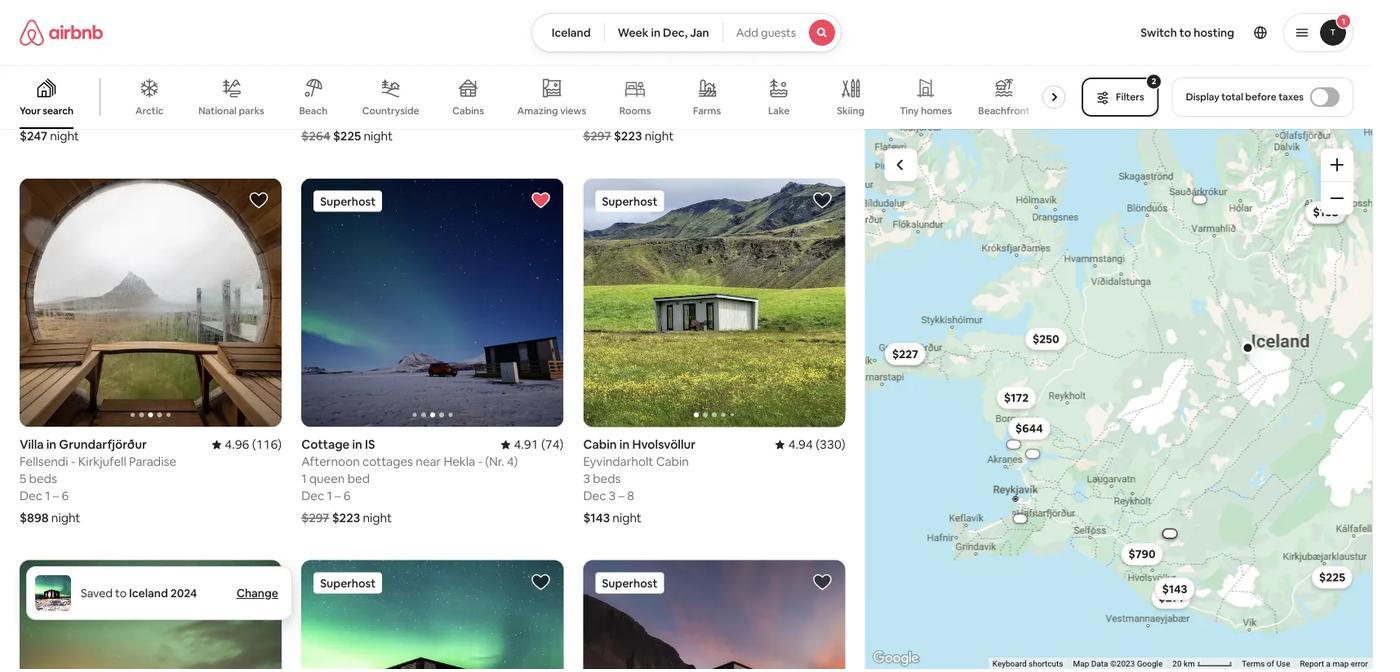 Task type: vqa. For each thing, say whether or not it's contained in the screenshot.
"$644"
yes



Task type: locate. For each thing, give the bounding box(es) containing it.
4.95 (674)
[[507, 55, 564, 71]]

0 horizontal spatial (nr.
[[485, 454, 504, 470]]

amazing
[[517, 104, 558, 117]]

$297
[[583, 128, 611, 144], [301, 510, 329, 526]]

1 vertical spatial bed
[[347, 471, 370, 487]]

1 horizontal spatial beds
[[311, 89, 339, 105]]

$225
[[333, 128, 361, 144], [1319, 570, 1346, 585]]

1 horizontal spatial queen
[[309, 471, 345, 487]]

skiing
[[837, 104, 865, 117]]

night inside cabin in kirkjubæjarklaustur fossar cabin 3 beds dec 4 – 9 $264 $225 night
[[364, 128, 393, 144]]

3 down the eyvindarholt in the bottom left of the page
[[583, 471, 590, 487]]

afternoon inside cottage in hella afternoon cottages near hekla - (nr. 2)
[[583, 72, 642, 88]]

grundarfjörður up kirkjufell
[[59, 437, 147, 453]]

- left enjoy
[[77, 72, 81, 88]]

0 horizontal spatial $223
[[332, 510, 360, 526]]

beds inside villa in grundarfjörður fellsendi - kirkjufell paradise 5 beds dec 1 – 6 $898 night
[[29, 471, 57, 487]]

4.91
[[514, 437, 539, 453]]

jan
[[690, 25, 709, 40]]

0 horizontal spatial to
[[115, 586, 127, 601]]

queen inside farm stay in grundarfjörður grásteinn -1-enjoy life in the countryside. 1 queen bed dec 1 – 6 $247 night
[[27, 89, 63, 105]]

1 vertical spatial $247
[[893, 347, 919, 361]]

$898
[[20, 510, 49, 526]]

is
[[365, 437, 375, 453]]

farm stay in grundarfjörður grásteinn -1-enjoy life in the countryside. 1 queen bed dec 1 – 6 $247 night
[[20, 55, 247, 144]]

group
[[0, 65, 1072, 129], [0, 178, 282, 427], [39, 178, 564, 427], [583, 178, 846, 427], [20, 561, 282, 669], [301, 561, 564, 669], [583, 561, 846, 669]]

in inside week in dec, jan button
[[651, 25, 661, 40]]

hekla for 2)
[[726, 72, 757, 88]]

1 inside villa in grundarfjörður fellsendi - kirkjufell paradise 5 beds dec 1 – 6 $898 night
[[45, 488, 50, 504]]

– inside "cottage in is afternoon cottages near hekla - (nr. 4) 1 queen bed dec 1 – 6 $297 $223 night"
[[335, 488, 341, 504]]

in inside "cottage in is afternoon cottages near hekla - (nr. 4) 1 queen bed dec 1 – 6 $297 $223 night"
[[352, 437, 362, 453]]

1 vertical spatial cottage
[[301, 437, 350, 453]]

$349
[[1005, 442, 1016, 447]]

grundarfjörður up "life"
[[91, 55, 178, 71]]

profile element
[[861, 0, 1354, 65]]

1 horizontal spatial (nr.
[[767, 72, 786, 88]]

2 vertical spatial 3
[[609, 488, 616, 504]]

beach
[[299, 104, 328, 117]]

(nr. left 2)
[[767, 72, 786, 88]]

cottages
[[644, 72, 695, 88], [363, 454, 413, 470]]

hekla down add
[[726, 72, 757, 88]]

1 horizontal spatial cottage
[[583, 55, 632, 71]]

(674)
[[534, 55, 564, 71]]

1 horizontal spatial afternoon
[[583, 72, 642, 88]]

3 left 8
[[609, 488, 616, 504]]

- inside villa in grundarfjörður fellsendi - kirkjufell paradise 5 beds dec 1 – 6 $898 night
[[71, 454, 75, 470]]

cottage for cottage in hella afternoon cottages near hekla - (nr. 2)
[[583, 55, 632, 71]]

iceland inside button
[[552, 25, 591, 40]]

0 vertical spatial (nr.
[[767, 72, 786, 88]]

$644 button
[[1008, 417, 1051, 440]]

4.96 out of 5 average rating,  116 reviews image
[[212, 437, 282, 453]]

$223 inside "cottage in is afternoon cottages near hekla - (nr. 4) 1 queen bed dec 1 – 6 $297 $223 night"
[[332, 510, 360, 526]]

in for cabin in hvolsvöllur eyvindarholt cabin 3 beds dec 3 – 8 $143 night
[[620, 437, 630, 453]]

$143 down the eyvindarholt in the bottom left of the page
[[583, 510, 610, 526]]

2 horizontal spatial beds
[[593, 471, 621, 487]]

terms of use link
[[1242, 659, 1290, 669]]

4.98
[[225, 55, 249, 71]]

near inside cottage in hella afternoon cottages near hekla - (nr. 2)
[[698, 72, 723, 88]]

$172
[[1004, 391, 1029, 405]]

1
[[1342, 16, 1346, 27], [20, 89, 25, 105], [45, 106, 50, 122], [609, 106, 614, 122], [301, 471, 307, 487], [45, 488, 50, 504], [327, 488, 332, 504]]

0 vertical spatial $223
[[614, 128, 642, 144]]

to inside switch to hosting link
[[1180, 25, 1191, 40]]

to for hosting
[[1180, 25, 1191, 40]]

1 vertical spatial cottages
[[363, 454, 413, 470]]

beds up 4
[[311, 89, 339, 105]]

0 vertical spatial afternoon
[[583, 72, 642, 88]]

1 vertical spatial iceland
[[129, 586, 168, 601]]

1 vertical spatial $297
[[301, 510, 329, 526]]

add to wishlist: villa in grundarfjörður image
[[249, 191, 269, 210]]

- left kirkjufell
[[71, 454, 75, 470]]

0 horizontal spatial $143
[[583, 510, 610, 526]]

none search field containing iceland
[[531, 13, 842, 52]]

kirkjubæjarklaustur
[[350, 55, 463, 71]]

1 horizontal spatial cottages
[[644, 72, 695, 88]]

1 inside the 1 dropdown button
[[1342, 16, 1346, 27]]

dec inside cabin in kirkjubæjarklaustur fossar cabin 3 beds dec 4 – 9 $264 $225 night
[[301, 106, 324, 122]]

1 vertical spatial $143
[[1162, 582, 1188, 597]]

$644
[[1016, 421, 1043, 436]]

in up the eyvindarholt in the bottom left of the page
[[620, 437, 630, 453]]

in right "life"
[[143, 72, 153, 88]]

beds down the eyvindarholt in the bottom left of the page
[[593, 471, 621, 487]]

night right the $898
[[51, 510, 80, 526]]

night down "search"
[[50, 128, 79, 144]]

0 horizontal spatial cottages
[[363, 454, 413, 470]]

cottages inside "cottage in is afternoon cottages near hekla - (nr. 4) 1 queen bed dec 1 – 6 $297 $223 night"
[[363, 454, 413, 470]]

6
[[62, 106, 69, 122], [625, 106, 632, 122], [62, 488, 69, 504], [344, 488, 351, 504]]

hekla left 4)
[[444, 454, 475, 470]]

$168 button
[[1306, 201, 1346, 224]]

dec
[[20, 106, 42, 122], [301, 106, 324, 122], [583, 106, 606, 122], [20, 488, 42, 504], [301, 488, 324, 504], [583, 488, 606, 504]]

1 vertical spatial $223
[[332, 510, 360, 526]]

cabin in hvolsvöllur eyvindarholt cabin 3 beds dec 3 – 8 $143 night
[[583, 437, 696, 526]]

20 km
[[1173, 659, 1197, 669]]

life
[[124, 72, 141, 88]]

report
[[1300, 659, 1324, 669]]

change
[[236, 586, 278, 601]]

1 horizontal spatial $247
[[893, 347, 919, 361]]

– inside villa in grundarfjörður fellsendi - kirkjufell paradise 5 beds dec 1 – 6 $898 night
[[53, 488, 59, 504]]

near
[[698, 72, 723, 88], [416, 454, 441, 470]]

4.98 out of 5 average rating,  982 reviews image
[[212, 55, 282, 71]]

0 horizontal spatial hekla
[[444, 454, 475, 470]]

afternoon for afternoon cottages near hekla - (nr. 2)
[[583, 72, 642, 88]]

$247 inside button
[[893, 347, 919, 361]]

dec inside cabin in hvolsvöllur eyvindarholt cabin 3 beds dec 3 – 8 $143 night
[[583, 488, 606, 504]]

0 horizontal spatial 3
[[301, 89, 308, 105]]

grundarfjörður inside farm stay in grundarfjörður grásteinn -1-enjoy life in the countryside. 1 queen bed dec 1 – 6 $247 night
[[91, 55, 178, 71]]

0 vertical spatial near
[[698, 72, 723, 88]]

0 horizontal spatial cottage
[[301, 437, 350, 453]]

beds
[[311, 89, 339, 105], [29, 471, 57, 487], [593, 471, 621, 487]]

1 vertical spatial to
[[115, 586, 127, 601]]

in left hella
[[634, 55, 644, 71]]

saved to iceland 2024
[[81, 586, 197, 601]]

0 horizontal spatial $247
[[20, 128, 47, 144]]

4
[[327, 106, 334, 122]]

8
[[627, 488, 634, 504]]

0 vertical spatial $297
[[583, 128, 611, 144]]

0 vertical spatial grundarfjörður
[[91, 55, 178, 71]]

6 inside "cottage in is afternoon cottages near hekla - (nr. 4) 1 queen bed dec 1 – 6 $297 $223 night"
[[344, 488, 351, 504]]

iceland up (674)
[[552, 25, 591, 40]]

0 vertical spatial hekla
[[726, 72, 757, 88]]

beachfront
[[978, 104, 1030, 117]]

(nr. for 2)
[[767, 72, 786, 88]]

3 inside cabin in kirkjubæjarklaustur fossar cabin 3 beds dec 4 – 9 $264 $225 night
[[301, 89, 308, 105]]

1 horizontal spatial $143
[[1162, 582, 1188, 597]]

in inside cabin in kirkjubæjarklaustur fossar cabin 3 beds dec 4 – 9 $264 $225 night
[[338, 55, 348, 71]]

1 horizontal spatial near
[[698, 72, 723, 88]]

1 vertical spatial queen
[[309, 471, 345, 487]]

$790
[[1129, 547, 1156, 562]]

-
[[77, 72, 81, 88], [760, 72, 764, 88], [71, 454, 75, 470], [478, 454, 483, 470]]

in inside villa in grundarfjörður fellsendi - kirkjufell paradise 5 beds dec 1 – 6 $898 night
[[46, 437, 56, 453]]

0 horizontal spatial $225
[[333, 128, 361, 144]]

1 vertical spatial 3
[[583, 471, 590, 487]]

1 horizontal spatial to
[[1180, 25, 1191, 40]]

in up fellsendi
[[46, 437, 56, 453]]

near for cottage in is
[[416, 454, 441, 470]]

(982)
[[252, 55, 282, 71]]

week in dec, jan button
[[604, 13, 723, 52]]

0 vertical spatial bed
[[66, 89, 88, 105]]

report a map error
[[1300, 659, 1368, 669]]

(74)
[[541, 437, 564, 453]]

the
[[156, 72, 175, 88]]

keyboard
[[993, 659, 1027, 669]]

4.91 (74)
[[514, 437, 564, 453]]

bed down 1-
[[66, 89, 88, 105]]

None search field
[[531, 13, 842, 52]]

night inside farm stay in grundarfjörður grásteinn -1-enjoy life in the countryside. 1 queen bed dec 1 – 6 $247 night
[[50, 128, 79, 144]]

2 horizontal spatial 3
[[609, 488, 616, 504]]

in inside cottage in hella afternoon cottages near hekla - (nr. 2)
[[634, 55, 644, 71]]

night down is
[[363, 510, 392, 526]]

map
[[1073, 659, 1089, 669]]

6 inside villa in grundarfjörður fellsendi - kirkjufell paradise 5 beds dec 1 – 6 $898 night
[[62, 488, 69, 504]]

$225 button
[[1312, 566, 1353, 589]]

fossar
[[301, 72, 338, 88]]

–
[[53, 106, 59, 122], [337, 106, 343, 122], [617, 106, 623, 122], [53, 488, 59, 504], [335, 488, 341, 504], [618, 488, 624, 504]]

0 vertical spatial $247
[[20, 128, 47, 144]]

4.94 (330)
[[788, 437, 846, 453]]

shortcuts
[[1029, 659, 1063, 669]]

in
[[651, 25, 661, 40], [78, 55, 88, 71], [338, 55, 348, 71], [634, 55, 644, 71], [143, 72, 153, 88], [46, 437, 56, 453], [352, 437, 362, 453], [620, 437, 630, 453]]

0 vertical spatial 3
[[301, 89, 308, 105]]

of
[[1267, 659, 1275, 669]]

cottage inside cottage in hella afternoon cottages near hekla - (nr. 2)
[[583, 55, 632, 71]]

saved
[[81, 586, 113, 601]]

0 vertical spatial cottages
[[644, 72, 695, 88]]

queen
[[27, 89, 63, 105], [309, 471, 345, 487]]

cabin up 9 on the left
[[340, 72, 373, 88]]

to right saved
[[115, 586, 127, 601]]

bed
[[66, 89, 88, 105], [347, 471, 370, 487]]

(nr. inside "cottage in is afternoon cottages near hekla - (nr. 4) 1 queen bed dec 1 – 6 $297 $223 night"
[[485, 454, 504, 470]]

0 horizontal spatial queen
[[27, 89, 63, 105]]

countryside.
[[177, 72, 247, 88]]

beds for fossar
[[311, 89, 339, 105]]

night down rooms
[[645, 128, 674, 144]]

week in dec, jan
[[618, 25, 709, 40]]

in left is
[[352, 437, 362, 453]]

your
[[20, 104, 41, 117]]

- left 2)
[[760, 72, 764, 88]]

(nr. left 4)
[[485, 454, 504, 470]]

0 vertical spatial $143
[[583, 510, 610, 526]]

hekla inside "cottage in is afternoon cottages near hekla - (nr. 4) 1 queen bed dec 1 – 6 $297 $223 night"
[[444, 454, 475, 470]]

6 inside dec 1 – 6 $297 $223 night
[[625, 106, 632, 122]]

afternoon inside "cottage in is afternoon cottages near hekla - (nr. 4) 1 queen bed dec 1 – 6 $297 $223 night"
[[301, 454, 360, 470]]

cottage down week
[[583, 55, 632, 71]]

hvolsvöllur
[[632, 437, 696, 453]]

cabin
[[301, 55, 335, 71], [340, 72, 373, 88], [583, 437, 617, 453], [656, 454, 689, 470]]

1 horizontal spatial $297
[[583, 128, 611, 144]]

$297 inside "cottage in is afternoon cottages near hekla - (nr. 4) 1 queen bed dec 1 – 6 $297 $223 night"
[[301, 510, 329, 526]]

0 horizontal spatial beds
[[29, 471, 57, 487]]

cottage inside "cottage in is afternoon cottages near hekla - (nr. 4) 1 queen bed dec 1 – 6 $297 $223 night"
[[301, 437, 350, 453]]

1 horizontal spatial $225
[[1319, 570, 1346, 585]]

1 horizontal spatial bed
[[347, 471, 370, 487]]

your search
[[20, 104, 73, 117]]

in up 9 on the left
[[338, 55, 348, 71]]

iceland left 2024
[[129, 586, 168, 601]]

zoom in image
[[1331, 158, 1344, 171]]

4.91 out of 5 average rating,  74 reviews image
[[501, 437, 564, 453]]

3 down fossar at the top of page
[[301, 89, 308, 105]]

4.94
[[788, 437, 813, 453]]

0 horizontal spatial near
[[416, 454, 441, 470]]

1 horizontal spatial hekla
[[726, 72, 757, 88]]

(101)
[[816, 55, 846, 71]]

beds for eyvindarholt
[[593, 471, 621, 487]]

$247
[[20, 128, 47, 144], [893, 347, 919, 361]]

cottages down is
[[363, 454, 413, 470]]

parks
[[239, 104, 264, 117]]

change button
[[236, 586, 278, 601]]

0 horizontal spatial $297
[[301, 510, 329, 526]]

beds down fellsendi
[[29, 471, 57, 487]]

hekla inside cottage in hella afternoon cottages near hekla - (nr. 2)
[[726, 72, 757, 88]]

$271 button
[[1152, 586, 1191, 609]]

0 vertical spatial queen
[[27, 89, 63, 105]]

$247 inside farm stay in grundarfjörður grásteinn -1-enjoy life in the countryside. 1 queen bed dec 1 – 6 $247 night
[[20, 128, 47, 144]]

1 vertical spatial afternoon
[[301, 454, 360, 470]]

0 vertical spatial cottage
[[583, 55, 632, 71]]

1 vertical spatial $225
[[1319, 570, 1346, 585]]

0 vertical spatial to
[[1180, 25, 1191, 40]]

0 vertical spatial iceland
[[552, 25, 591, 40]]

homes
[[921, 104, 952, 117]]

(nr. inside cottage in hella afternoon cottages near hekla - (nr. 2)
[[767, 72, 786, 88]]

cottages down hella
[[644, 72, 695, 88]]

1 horizontal spatial 3
[[583, 471, 590, 487]]

0 horizontal spatial iceland
[[129, 586, 168, 601]]

add to wishlist: cottage in is image
[[531, 573, 551, 592]]

lake
[[768, 104, 790, 117]]

farm
[[20, 55, 49, 71]]

cottages inside cottage in hella afternoon cottages near hekla - (nr. 2)
[[644, 72, 695, 88]]

night down 8
[[613, 510, 642, 526]]

3 for eyvindarholt
[[583, 471, 590, 487]]

1 horizontal spatial iceland
[[552, 25, 591, 40]]

bed inside "cottage in is afternoon cottages near hekla - (nr. 4) 1 queen bed dec 1 – 6 $297 $223 night"
[[347, 471, 370, 487]]

1 vertical spatial near
[[416, 454, 441, 470]]

add to wishlist: apartment in is image
[[249, 573, 269, 592]]

kirkjufell
[[78, 454, 126, 470]]

in inside cabin in hvolsvöllur eyvindarholt cabin 3 beds dec 3 – 8 $143 night
[[620, 437, 630, 453]]

$143 button
[[1155, 578, 1195, 601]]

guests
[[761, 25, 796, 40]]

0 vertical spatial $225
[[333, 128, 361, 144]]

$143 down $790 button
[[1162, 582, 1188, 597]]

to right switch
[[1180, 25, 1191, 40]]

display
[[1186, 91, 1219, 103]]

1 vertical spatial grundarfjörður
[[59, 437, 147, 453]]

cabins
[[452, 104, 484, 117]]

- left 4)
[[478, 454, 483, 470]]

near inside "cottage in is afternoon cottages near hekla - (nr. 4) 1 queen bed dec 1 – 6 $297 $223 night"
[[416, 454, 441, 470]]

(nr. for 4)
[[485, 454, 504, 470]]

grásteinn
[[20, 72, 74, 88]]

night down countryside
[[364, 128, 393, 144]]

1 horizontal spatial $223
[[614, 128, 642, 144]]

4.95 out of 5 average rating,  674 reviews image
[[494, 55, 564, 71]]

0 horizontal spatial afternoon
[[301, 454, 360, 470]]

0 horizontal spatial bed
[[66, 89, 88, 105]]

1 vertical spatial hekla
[[444, 454, 475, 470]]

hekla for 4)
[[444, 454, 475, 470]]

1 vertical spatial (nr.
[[485, 454, 504, 470]]

bed down is
[[347, 471, 370, 487]]

beds inside cabin in hvolsvöllur eyvindarholt cabin 3 beds dec 3 – 8 $143 night
[[593, 471, 621, 487]]

cottage left is
[[301, 437, 350, 453]]

in left 'dec,'
[[651, 25, 661, 40]]

beds inside cabin in kirkjubæjarklaustur fossar cabin 3 beds dec 4 – 9 $264 $225 night
[[311, 89, 339, 105]]



Task type: describe. For each thing, give the bounding box(es) containing it.
$225 inside $225 $143
[[1319, 570, 1346, 585]]

villa
[[20, 437, 44, 453]]

zoom out image
[[1331, 192, 1344, 205]]

filters
[[1116, 91, 1144, 103]]

3 for fossar
[[301, 89, 308, 105]]

$227 button
[[885, 343, 926, 366]]

$790 button
[[1122, 543, 1163, 566]]

dec inside "cottage in is afternoon cottages near hekla - (nr. 4) 1 queen bed dec 1 – 6 $297 $223 night"
[[301, 488, 324, 504]]

dec inside dec 1 – 6 $297 $223 night
[[583, 106, 606, 122]]

taxes
[[1279, 91, 1304, 103]]

terms of use
[[1242, 659, 1290, 669]]

switch to hosting link
[[1131, 16, 1244, 50]]

$264
[[301, 128, 330, 144]]

4.94 out of 5 average rating,  330 reviews image
[[775, 437, 846, 453]]

2
[[1152, 76, 1156, 87]]

grundarfjörður inside villa in grundarfjörður fellsendi - kirkjufell paradise 5 beds dec 1 – 6 $898 night
[[59, 437, 147, 453]]

google map
showing 22 stays. including 2 saved stays. region
[[865, 129, 1373, 669]]

tiny
[[900, 104, 919, 117]]

20
[[1173, 659, 1182, 669]]

©2023
[[1110, 659, 1135, 669]]

$227
[[893, 347, 919, 361]]

(330)
[[816, 437, 846, 453]]

amazing views
[[517, 104, 586, 117]]

$172 button
[[997, 386, 1036, 409]]

$168
[[1313, 205, 1339, 220]]

add guests
[[736, 25, 796, 40]]

map
[[1333, 659, 1349, 669]]

night inside dec 1 – 6 $297 $223 night
[[645, 128, 674, 144]]

(116)
[[252, 437, 282, 453]]

cabin up fossar at the top of page
[[301, 55, 335, 71]]

$223 inside dec 1 – 6 $297 $223 night
[[614, 128, 642, 144]]

dec inside farm stay in grundarfjörður grásteinn -1-enjoy life in the countryside. 1 queen bed dec 1 – 6 $247 night
[[20, 106, 42, 122]]

add to wishlist: cabin in ytri-skeljabrekka image
[[813, 573, 832, 592]]

– inside farm stay in grundarfjörður grásteinn -1-enjoy life in the countryside. 1 queen bed dec 1 – 6 $247 night
[[53, 106, 59, 122]]

– inside dec 1 – 6 $297 $223 night
[[617, 106, 623, 122]]

6 inside farm stay in grundarfjörður grásteinn -1-enjoy life in the countryside. 1 queen bed dec 1 – 6 $247 night
[[62, 106, 69, 122]]

$143 inside $225 $143
[[1162, 582, 1188, 597]]

– inside cabin in kirkjubæjarklaustur fossar cabin 3 beds dec 4 – 9 $264 $225 night
[[337, 106, 343, 122]]

villa in grundarfjörður fellsendi - kirkjufell paradise 5 beds dec 1 – 6 $898 night
[[20, 437, 176, 526]]

keyboard shortcuts button
[[993, 658, 1063, 669]]

cottages for hella
[[644, 72, 695, 88]]

hosting
[[1194, 25, 1234, 40]]

terms
[[1242, 659, 1265, 669]]

add guests button
[[722, 13, 842, 52]]

bed inside farm stay in grundarfjörður grásteinn -1-enjoy life in the countryside. 1 queen bed dec 1 – 6 $247 night
[[66, 89, 88, 105]]

cottages for is
[[363, 454, 413, 470]]

enjoy
[[91, 72, 121, 88]]

in up 1-
[[78, 55, 88, 71]]

hella
[[647, 55, 676, 71]]

display total before taxes button
[[1172, 78, 1354, 117]]

dec 1 – 6 $297 $223 night
[[583, 106, 674, 144]]

filters button
[[1082, 78, 1159, 117]]

google image
[[869, 648, 923, 669]]

$349 button
[[998, 441, 1030, 449]]

total
[[1222, 91, 1243, 103]]

in for villa in grundarfjörður fellsendi - kirkjufell paradise 5 beds dec 1 – 6 $898 night
[[46, 437, 56, 453]]

iceland button
[[531, 13, 605, 52]]

queen inside "cottage in is afternoon cottages near hekla - (nr. 4) 1 queen bed dec 1 – 6 $297 $223 night"
[[309, 471, 345, 487]]

$225 inside cabin in kirkjubæjarklaustur fossar cabin 3 beds dec 4 – 9 $264 $225 night
[[333, 128, 361, 144]]

cabin up the eyvindarholt in the bottom left of the page
[[583, 437, 617, 453]]

cabin in kirkjubæjarklaustur fossar cabin 3 beds dec 4 – 9 $264 $225 night
[[301, 55, 463, 144]]

in for cottage in is afternoon cottages near hekla - (nr. 4) 1 queen bed dec 1 – 6 $297 $223 night
[[352, 437, 362, 453]]

arctic
[[135, 104, 164, 117]]

cottage in is afternoon cottages near hekla - (nr. 4) 1 queen bed dec 1 – 6 $297 $223 night
[[301, 437, 518, 526]]

before
[[1245, 91, 1277, 103]]

- inside cottage in hella afternoon cottages near hekla - (nr. 2)
[[760, 72, 764, 88]]

4.98 (982)
[[225, 55, 282, 71]]

4.88
[[788, 55, 813, 71]]

– inside cabin in hvolsvöllur eyvindarholt cabin 3 beds dec 3 – 8 $143 night
[[618, 488, 624, 504]]

4.95
[[507, 55, 531, 71]]

2024
[[170, 586, 197, 601]]

views
[[560, 104, 586, 117]]

cabin down hvolsvöllur
[[656, 454, 689, 470]]

night inside "cottage in is afternoon cottages near hekla - (nr. 4) 1 queen bed dec 1 – 6 $297 $223 night"
[[363, 510, 392, 526]]

$143 inside cabin in hvolsvöllur eyvindarholt cabin 3 beds dec 3 – 8 $143 night
[[583, 510, 610, 526]]

$206
[[1312, 206, 1340, 220]]

4.96
[[225, 437, 249, 453]]

add to wishlist: cabin in hvolsvöllur image
[[813, 191, 832, 210]]

dec inside villa in grundarfjörður fellsendi - kirkjufell paradise 5 beds dec 1 – 6 $898 night
[[20, 488, 42, 504]]

cottage for cottage in is afternoon cottages near hekla - (nr. 4) 1 queen bed dec 1 – 6 $297 $223 night
[[301, 437, 350, 453]]

data
[[1091, 659, 1108, 669]]

night inside cabin in hvolsvöllur eyvindarholt cabin 3 beds dec 3 – 8 $143 night
[[613, 510, 642, 526]]

4.88 (101)
[[788, 55, 846, 71]]

$250
[[1033, 332, 1060, 346]]

1 inside dec 1 – 6 $297 $223 night
[[609, 106, 614, 122]]

afternoon for afternoon cottages near hekla - (nr. 4)
[[301, 454, 360, 470]]

$297 inside dec 1 – 6 $297 $223 night
[[583, 128, 611, 144]]

- inside farm stay in grundarfjörður grásteinn -1-enjoy life in the countryside. 1 queen bed dec 1 – 6 $247 night
[[77, 72, 81, 88]]

- inside "cottage in is afternoon cottages near hekla - (nr. 4) 1 queen bed dec 1 – 6 $297 $223 night"
[[478, 454, 483, 470]]

in for cottage in hella afternoon cottages near hekla - (nr. 2)
[[634, 55, 644, 71]]

20 km button
[[1168, 658, 1237, 669]]

use
[[1277, 659, 1290, 669]]

group containing national parks
[[0, 65, 1072, 129]]

$225 $143
[[1162, 570, 1346, 597]]

keyboard shortcuts
[[993, 659, 1063, 669]]

night inside villa in grundarfjörður fellsendi - kirkjufell paradise 5 beds dec 1 – 6 $898 night
[[51, 510, 80, 526]]

cottage in hella afternoon cottages near hekla - (nr. 2)
[[583, 55, 800, 88]]

4.88 out of 5 average rating,  101 reviews image
[[775, 55, 846, 71]]

in for cabin in kirkjubæjarklaustur fossar cabin 3 beds dec 4 – 9 $264 $225 night
[[338, 55, 348, 71]]

5
[[20, 471, 26, 487]]

week
[[618, 25, 649, 40]]

stay
[[51, 55, 75, 71]]

display total before taxes
[[1186, 91, 1304, 103]]

km
[[1184, 659, 1195, 669]]

to for iceland
[[115, 586, 127, 601]]

dec,
[[663, 25, 688, 40]]

$250 button
[[1026, 328, 1067, 350]]

in for week in dec, jan
[[651, 25, 661, 40]]

remove from wishlist: cottage in is image
[[531, 191, 551, 210]]

$271
[[1159, 591, 1184, 605]]

4.96 (116)
[[225, 437, 282, 453]]

error
[[1351, 659, 1368, 669]]

paradise
[[129, 454, 176, 470]]

national
[[198, 104, 237, 117]]

near for cottage in hella
[[698, 72, 723, 88]]

add
[[736, 25, 758, 40]]



